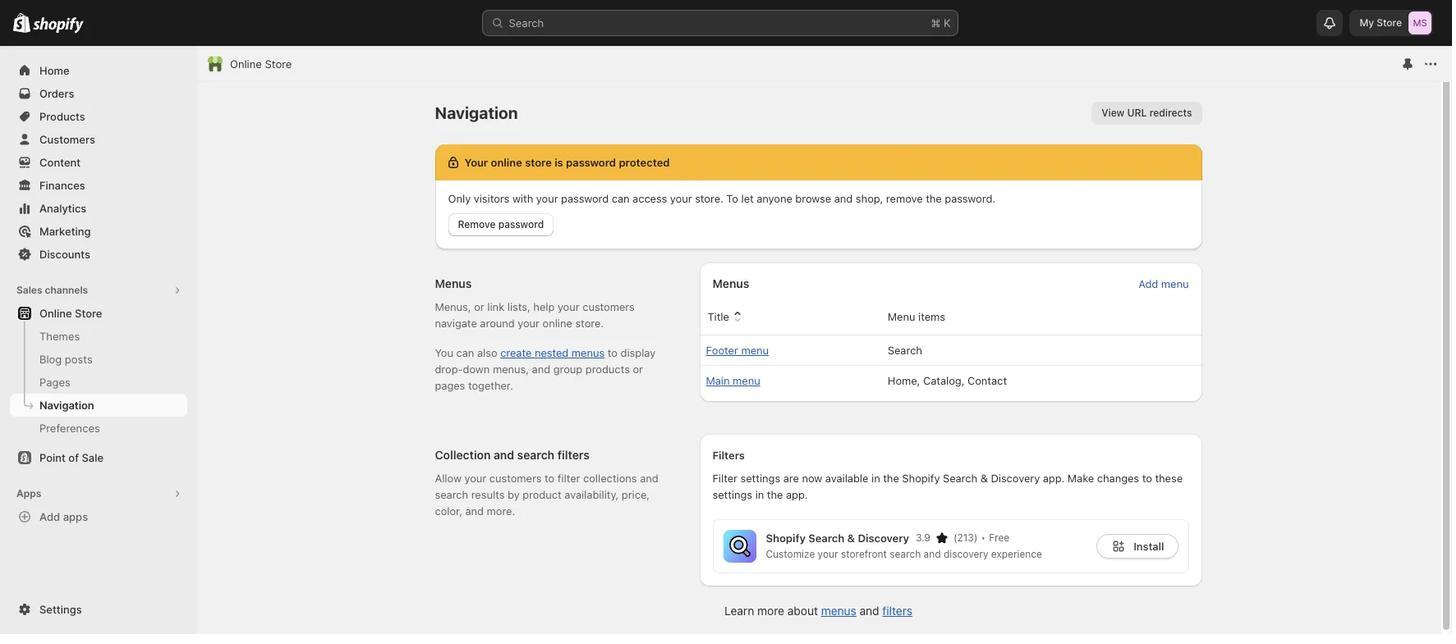 Task type: locate. For each thing, give the bounding box(es) containing it.
shopify image
[[33, 17, 84, 33]]

2 vertical spatial store
[[75, 307, 102, 320]]

0 vertical spatial online
[[230, 57, 262, 71]]

k
[[944, 16, 951, 30]]

online up themes at bottom left
[[39, 307, 72, 320]]

online
[[230, 57, 262, 71], [39, 307, 72, 320]]

products link
[[10, 105, 187, 128]]

store right my
[[1377, 16, 1402, 29]]

blog
[[39, 353, 62, 366]]

online store down channels
[[39, 307, 102, 320]]

online store link right 'online store' icon
[[230, 56, 292, 72]]

⌘ k
[[931, 16, 951, 30]]

home link
[[10, 59, 187, 82]]

finances
[[39, 179, 85, 192]]

finances link
[[10, 174, 187, 197]]

0 vertical spatial online store
[[230, 57, 292, 71]]

store up themes link
[[75, 307, 102, 320]]

0 horizontal spatial online
[[39, 307, 72, 320]]

2 horizontal spatial store
[[1377, 16, 1402, 29]]

my
[[1360, 16, 1374, 29]]

sales
[[16, 284, 42, 297]]

marketing
[[39, 225, 91, 238]]

0 vertical spatial online store link
[[230, 56, 292, 72]]

add
[[39, 511, 60, 524]]

online right 'online store' icon
[[230, 57, 262, 71]]

online store right 'online store' icon
[[230, 57, 292, 71]]

blog posts link
[[10, 348, 187, 371]]

channels
[[45, 284, 88, 297]]

store
[[1377, 16, 1402, 29], [265, 57, 292, 71], [75, 307, 102, 320]]

blog posts
[[39, 353, 93, 366]]

orders link
[[10, 82, 187, 105]]

0 vertical spatial store
[[1377, 16, 1402, 29]]

0 horizontal spatial store
[[75, 307, 102, 320]]

online store link
[[230, 56, 292, 72], [10, 302, 187, 325]]

store right 'online store' icon
[[265, 57, 292, 71]]

1 horizontal spatial online
[[230, 57, 262, 71]]

navigation
[[39, 399, 94, 412]]

sale
[[82, 452, 104, 465]]

posts
[[65, 353, 93, 366]]

of
[[68, 452, 79, 465]]

online store
[[230, 57, 292, 71], [39, 307, 102, 320]]

my store
[[1360, 16, 1402, 29]]

1 horizontal spatial store
[[265, 57, 292, 71]]

0 horizontal spatial online store link
[[10, 302, 187, 325]]

1 horizontal spatial online store link
[[230, 56, 292, 72]]

customers
[[39, 133, 95, 146]]

online store link down channels
[[10, 302, 187, 325]]

0 horizontal spatial online store
[[39, 307, 102, 320]]

point of sale link
[[10, 447, 187, 470]]

point of sale
[[39, 452, 104, 465]]

⌘
[[931, 16, 941, 30]]

apps button
[[10, 483, 187, 506]]



Task type: vqa. For each thing, say whether or not it's contained in the screenshot.
rightmost Shopify image
yes



Task type: describe. For each thing, give the bounding box(es) containing it.
content link
[[10, 151, 187, 174]]

preferences
[[39, 422, 100, 435]]

add apps button
[[10, 506, 187, 529]]

customers link
[[10, 128, 187, 151]]

apps
[[16, 488, 41, 500]]

settings link
[[10, 599, 187, 622]]

1 vertical spatial online
[[39, 307, 72, 320]]

discounts link
[[10, 243, 187, 266]]

themes link
[[10, 325, 187, 348]]

pages
[[39, 376, 71, 389]]

analytics
[[39, 202, 86, 215]]

online store image
[[207, 56, 223, 72]]

themes
[[39, 330, 80, 343]]

marketing link
[[10, 220, 187, 243]]

settings
[[39, 604, 82, 617]]

content
[[39, 156, 81, 169]]

1 vertical spatial online store link
[[10, 302, 187, 325]]

my store image
[[1409, 11, 1432, 34]]

point of sale button
[[0, 447, 197, 470]]

1 vertical spatial online store
[[39, 307, 102, 320]]

products
[[39, 110, 85, 123]]

point
[[39, 452, 66, 465]]

analytics link
[[10, 197, 187, 220]]

sales channels button
[[10, 279, 187, 302]]

pages link
[[10, 371, 187, 394]]

1 horizontal spatial online store
[[230, 57, 292, 71]]

preferences link
[[10, 417, 187, 440]]

sales channels
[[16, 284, 88, 297]]

orders
[[39, 87, 74, 100]]

apps
[[63, 511, 88, 524]]

navigation link
[[10, 394, 187, 417]]

1 vertical spatial store
[[265, 57, 292, 71]]

add apps
[[39, 511, 88, 524]]

shopify image
[[13, 13, 31, 33]]

search
[[509, 16, 544, 30]]

discounts
[[39, 248, 90, 261]]

home
[[39, 64, 69, 77]]



